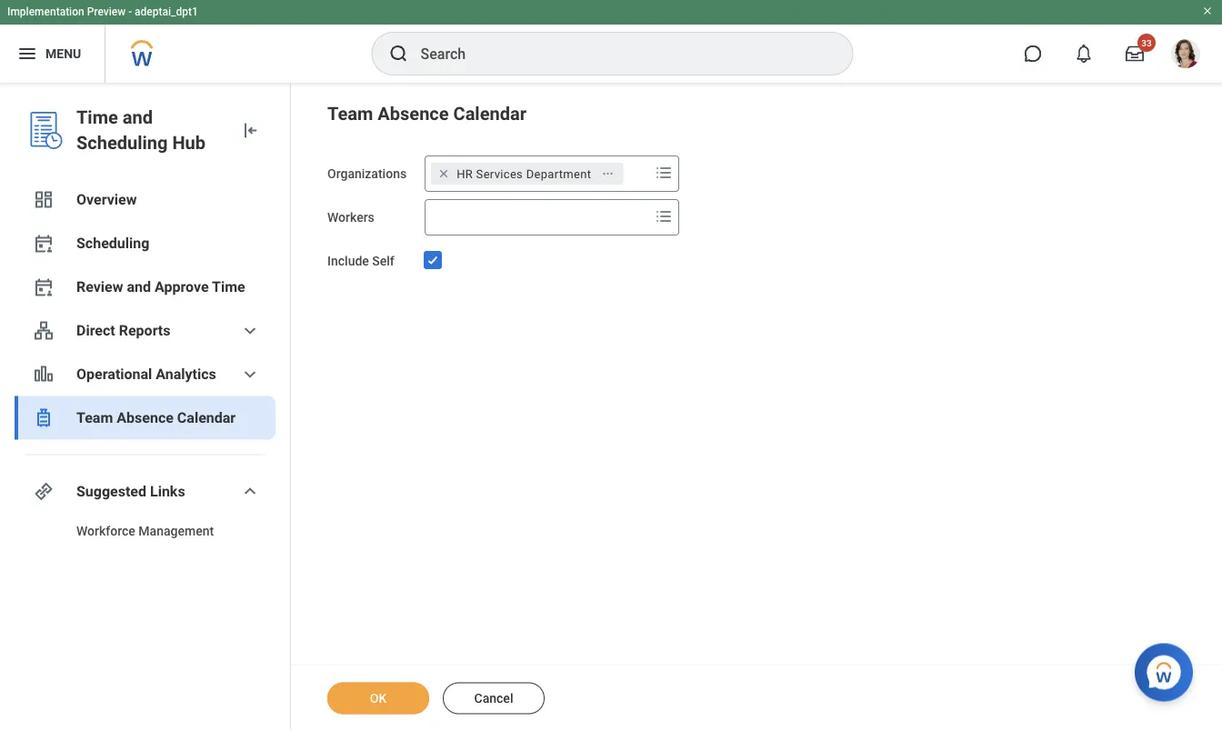 Task type: vqa. For each thing, say whether or not it's contained in the screenshot.
"Created: 01/17/2023 | Effective: 04/01/2023"
no



Task type: describe. For each thing, give the bounding box(es) containing it.
chevron down small image
[[239, 481, 261, 503]]

ok
[[370, 691, 387, 706]]

overview link
[[15, 178, 276, 222]]

suggested links
[[76, 483, 185, 501]]

department
[[526, 168, 591, 181]]

operational analytics
[[76, 366, 216, 383]]

organizations
[[327, 167, 407, 182]]

hr services department element
[[457, 166, 591, 183]]

hr services department
[[457, 168, 591, 181]]

1 horizontal spatial calendar
[[453, 104, 526, 125]]

chevron down small image for analytics
[[239, 364, 261, 386]]

time and scheduling hub element
[[76, 105, 225, 156]]

notifications large image
[[1075, 45, 1093, 64]]

preview
[[87, 6, 126, 19]]

scheduling link
[[15, 222, 276, 266]]

chart image
[[33, 364, 55, 386]]

suggested links button
[[15, 470, 276, 514]]

hub
[[172, 133, 205, 154]]

team inside team absence calendar link
[[76, 410, 113, 427]]

check small image
[[422, 250, 444, 272]]

transformation import image
[[239, 120, 261, 142]]

time inside time and scheduling hub
[[76, 107, 118, 129]]

review
[[76, 279, 123, 296]]

calendar user solid image for scheduling
[[33, 233, 55, 255]]

1 vertical spatial time
[[212, 279, 245, 296]]

analytics
[[156, 366, 216, 383]]

chevron down small image for reports
[[239, 320, 261, 342]]

direct
[[76, 322, 115, 340]]

cancel button
[[443, 683, 545, 715]]

1 horizontal spatial team
[[327, 104, 373, 125]]

justify image
[[16, 44, 38, 65]]

navigation pane region
[[0, 84, 291, 731]]

prompts image for organizations
[[653, 163, 675, 185]]

include self
[[327, 255, 394, 270]]

x small image
[[435, 165, 453, 184]]

cancel
[[474, 691, 513, 706]]

direct reports
[[76, 322, 170, 340]]

menu button
[[0, 25, 105, 84]]

prompts image for workers
[[653, 206, 675, 228]]

Search Workday  search field
[[421, 35, 815, 75]]

reports
[[119, 322, 170, 340]]

review and approve time link
[[15, 266, 276, 309]]

implementation preview -   adeptai_dpt1
[[7, 6, 198, 19]]

1 horizontal spatial absence
[[378, 104, 449, 125]]

scheduling inside time and scheduling hub
[[76, 133, 168, 154]]

33 button
[[1115, 35, 1156, 75]]



Task type: locate. For each thing, give the bounding box(es) containing it.
0 horizontal spatial calendar
[[177, 410, 236, 427]]

and up 'overview' link
[[123, 107, 153, 129]]

link image
[[33, 481, 55, 503]]

close environment banner image
[[1202, 6, 1213, 17]]

1 vertical spatial chevron down small image
[[239, 364, 261, 386]]

team absence calendar link
[[15, 396, 276, 440]]

calendar inside the navigation pane region
[[177, 410, 236, 427]]

2 scheduling from the top
[[76, 235, 149, 252]]

chevron down small image
[[239, 320, 261, 342], [239, 364, 261, 386]]

absence inside the navigation pane region
[[117, 410, 174, 427]]

scheduling
[[76, 133, 168, 154], [76, 235, 149, 252]]

hr
[[457, 168, 473, 181]]

operational
[[76, 366, 152, 383]]

0 horizontal spatial time
[[76, 107, 118, 129]]

scheduling up the overview
[[76, 133, 168, 154]]

overview
[[76, 191, 137, 209]]

1 vertical spatial team
[[76, 410, 113, 427]]

team
[[327, 104, 373, 125], [76, 410, 113, 427]]

time
[[76, 107, 118, 129], [212, 279, 245, 296]]

workers
[[327, 211, 374, 226]]

calendar
[[453, 104, 526, 125], [177, 410, 236, 427]]

0 vertical spatial team
[[327, 104, 373, 125]]

profile logan mcneil image
[[1171, 40, 1200, 73]]

1 vertical spatial team absence calendar
[[76, 410, 236, 427]]

absence
[[378, 104, 449, 125], [117, 410, 174, 427]]

menu banner
[[0, 0, 1222, 84]]

1 vertical spatial absence
[[117, 410, 174, 427]]

calendar down analytics
[[177, 410, 236, 427]]

-
[[128, 6, 132, 19]]

view team image
[[33, 320, 55, 342]]

scheduling down the overview
[[76, 235, 149, 252]]

time down menu
[[76, 107, 118, 129]]

calendar up services on the top of the page
[[453, 104, 526, 125]]

team absence calendar down the operational analytics
[[76, 410, 236, 427]]

2 chevron down small image from the top
[[239, 364, 261, 386]]

team absence calendar
[[327, 104, 526, 125], [76, 410, 236, 427]]

management
[[139, 524, 214, 539]]

and right review
[[127, 279, 151, 296]]

time and scheduling hub
[[76, 107, 205, 154]]

and inside time and scheduling hub
[[123, 107, 153, 129]]

search image
[[388, 44, 410, 65]]

time right approve
[[212, 279, 245, 296]]

self
[[372, 255, 394, 270]]

0 horizontal spatial absence
[[117, 410, 174, 427]]

0 vertical spatial scheduling
[[76, 133, 168, 154]]

team down operational
[[76, 410, 113, 427]]

0 vertical spatial prompts image
[[653, 163, 675, 185]]

2 prompts image from the top
[[653, 206, 675, 228]]

0 vertical spatial and
[[123, 107, 153, 129]]

and
[[123, 107, 153, 129], [127, 279, 151, 296]]

1 horizontal spatial team absence calendar
[[327, 104, 526, 125]]

calendar user solid image down dashboard icon
[[33, 233, 55, 255]]

team up organizations
[[327, 104, 373, 125]]

related actions image
[[601, 168, 614, 181]]

team absence calendar up the x small image
[[327, 104, 526, 125]]

adeptai_dpt1
[[135, 6, 198, 19]]

services
[[476, 168, 523, 181]]

0 vertical spatial calendar user solid image
[[33, 233, 55, 255]]

1 vertical spatial scheduling
[[76, 235, 149, 252]]

suggested
[[76, 483, 146, 501]]

calendar user solid image inside scheduling link
[[33, 233, 55, 255]]

workforce management
[[76, 524, 214, 539]]

0 vertical spatial calendar
[[453, 104, 526, 125]]

1 calendar user solid image from the top
[[33, 233, 55, 255]]

dashboard image
[[33, 189, 55, 211]]

1 vertical spatial prompts image
[[653, 206, 675, 228]]

inbox large image
[[1126, 45, 1144, 64]]

operational analytics button
[[15, 353, 276, 396]]

direct reports button
[[15, 309, 276, 353]]

ok button
[[327, 683, 429, 715]]

1 vertical spatial calendar user solid image
[[33, 276, 55, 298]]

workforce
[[76, 524, 135, 539]]

1 vertical spatial calendar
[[177, 410, 236, 427]]

Workers field
[[426, 202, 649, 235]]

0 vertical spatial absence
[[378, 104, 449, 125]]

approve
[[155, 279, 209, 296]]

1 scheduling from the top
[[76, 133, 168, 154]]

implementation
[[7, 6, 84, 19]]

review and approve time
[[76, 279, 245, 296]]

team absence calendar inside the navigation pane region
[[76, 410, 236, 427]]

and for review
[[127, 279, 151, 296]]

calendar user solid image up view team image
[[33, 276, 55, 298]]

calendar user solid image for review and approve time
[[33, 276, 55, 298]]

2 calendar user solid image from the top
[[33, 276, 55, 298]]

include
[[327, 255, 369, 270]]

33
[[1141, 38, 1152, 49]]

workforce management link
[[15, 514, 276, 550]]

1 horizontal spatial time
[[212, 279, 245, 296]]

prompts image
[[653, 163, 675, 185], [653, 206, 675, 228]]

0 vertical spatial time
[[76, 107, 118, 129]]

hr services department, press delete to clear value. option
[[431, 164, 623, 186]]

absence down "operational analytics" dropdown button
[[117, 410, 174, 427]]

1 chevron down small image from the top
[[239, 320, 261, 342]]

and for time
[[123, 107, 153, 129]]

0 horizontal spatial team
[[76, 410, 113, 427]]

0 horizontal spatial team absence calendar
[[76, 410, 236, 427]]

menu
[[45, 47, 81, 62]]

links
[[150, 483, 185, 501]]

absence down search icon
[[378, 104, 449, 125]]

task timeoff image
[[33, 407, 55, 429]]

0 vertical spatial team absence calendar
[[327, 104, 526, 125]]

calendar user solid image
[[33, 233, 55, 255], [33, 276, 55, 298]]

0 vertical spatial chevron down small image
[[239, 320, 261, 342]]

calendar user solid image inside review and approve time link
[[33, 276, 55, 298]]

1 prompts image from the top
[[653, 163, 675, 185]]

1 vertical spatial and
[[127, 279, 151, 296]]



